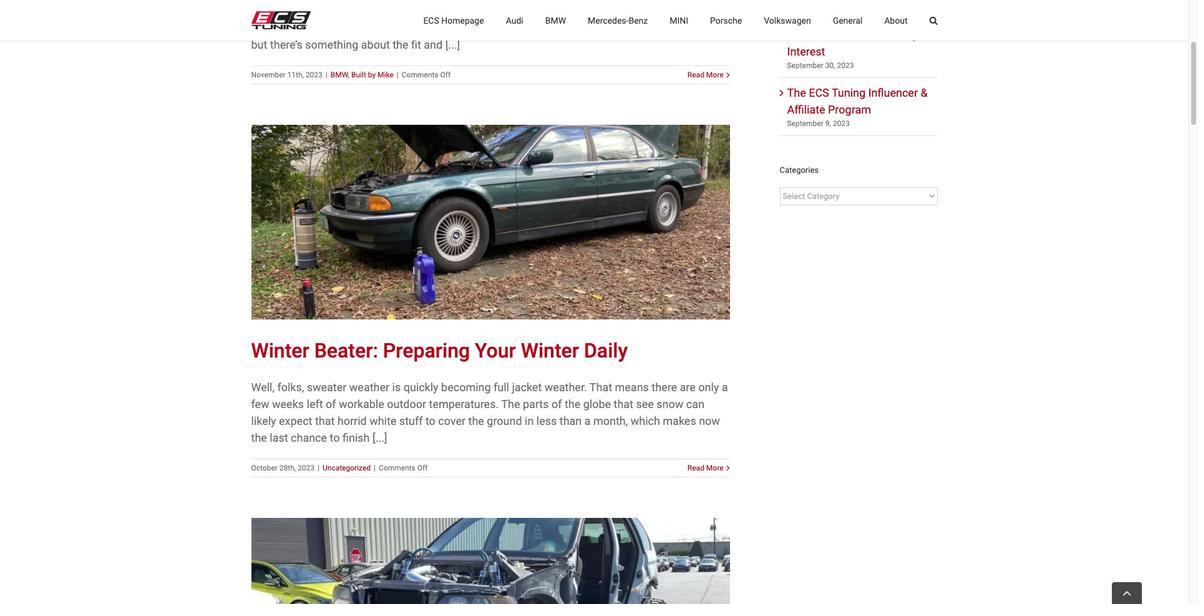 Task type: vqa. For each thing, say whether or not it's contained in the screenshot.
everything
no



Task type: describe. For each thing, give the bounding box(es) containing it.
fit
[[411, 38, 421, 51]]

winter beater: preparing your winter daily
[[251, 339, 628, 363]]

full
[[494, 381, 509, 394]]

0 horizontal spatial to
[[330, 431, 340, 444]]

the ecs tuning influencer & affiliate program september 9, 2023
[[788, 86, 928, 128]]

winter beater: preparing your winter daily image
[[251, 125, 730, 319]]

for
[[251, 0, 268, 1]]

the inside well, folks, sweater weather is quickly becoming full jacket weather. that means there are only a few weeks left of workable outdoor temperatures. the parts of the globe that see snow can likely expect that horrid white stuff to cover the ground in less than a month, which makes now the last chance to finish [...]
[[502, 398, 520, 411]]

and
[[424, 38, 443, 51]]

9,
[[826, 119, 832, 128]]

the down weather.
[[565, 398, 581, 411]]

mini link
[[670, 0, 689, 41]]

volkswagen
[[764, 15, 811, 25]]

finish
[[343, 431, 370, 444]]

in
[[525, 414, 534, 428]]

read more link for bmw
[[688, 69, 724, 80]]

modern
[[342, 4, 380, 17]]

means
[[615, 381, 649, 394]]

reviving your passion: what to do when you're losing interest september 30, 2023
[[788, 11, 929, 70]]

to
[[788, 28, 800, 41]]

2 vertical spatial that
[[315, 414, 335, 428]]

built by mike: ultrax5 progress and big news! image
[[251, 518, 730, 604]]

makes
[[663, 414, 697, 428]]

of up scene
[[440, 0, 450, 1]]

extremely
[[630, 21, 678, 34]]

| right built by mike link
[[397, 70, 399, 79]]

0 horizontal spatial we've
[[324, 0, 352, 1]]

more for uncategorized
[[707, 464, 724, 472]]

been
[[621, 4, 645, 17]]

ecs homepage link
[[424, 0, 484, 41]]

read for uncategorized
[[688, 464, 705, 472]]

outdoor
[[387, 398, 427, 411]]

read more link for uncategorized
[[688, 462, 724, 474]]

mercedes-benz
[[588, 15, 648, 25]]

do
[[803, 28, 817, 41]]

about
[[885, 15, 908, 25]]

seen,
[[504, 4, 530, 17]]

scene
[[427, 4, 457, 17]]

2023 right 28th,
[[298, 464, 315, 472]]

the up been
[[621, 0, 637, 1]]

once
[[593, 4, 618, 17]]

than inside for as long as we've had the pleasure of watching mike day build some of the more spectacular creations that the modern euro car scene has ever seen, we've never once been surprised when mike's builds perform even better than they look. sure, mike's creations look extremely capable, but there's something about the fit and [...]
[[419, 21, 441, 34]]

program
[[829, 103, 872, 116]]

when
[[697, 4, 724, 17]]

ever
[[480, 4, 501, 17]]

quickly
[[404, 381, 439, 394]]

| left uncategorized
[[318, 464, 320, 472]]

bmw link for built by mike link
[[331, 70, 348, 79]]

day
[[528, 0, 547, 1]]

look.
[[468, 21, 492, 34]]

more for bmw
[[707, 70, 724, 79]]

2 winter from the left
[[521, 339, 579, 363]]

0 horizontal spatial creations
[[251, 4, 298, 17]]

is
[[392, 381, 401, 394]]

ground
[[487, 414, 522, 428]]

2023 inside the ecs tuning influencer & affiliate program september 9, 2023
[[833, 119, 850, 128]]

section containing reviving your passion: what to do when you're losing interest
[[780, 0, 938, 234]]

are
[[680, 381, 696, 394]]

| left ,
[[326, 70, 328, 79]]

they
[[444, 21, 465, 34]]

there
[[652, 381, 678, 394]]

expect
[[279, 414, 312, 428]]

0 vertical spatial to
[[426, 414, 436, 428]]

which
[[631, 414, 661, 428]]

never
[[563, 4, 591, 17]]

about link
[[885, 0, 908, 41]]

read for bmw
[[688, 70, 705, 79]]

bmw link for mini link on the right of the page
[[546, 0, 566, 41]]

pleasure
[[395, 0, 437, 1]]

weather.
[[545, 381, 587, 394]]

something
[[306, 38, 359, 51]]

of down weather.
[[552, 398, 562, 411]]

see
[[637, 398, 654, 411]]

by
[[368, 70, 376, 79]]

about
[[361, 38, 390, 51]]

some
[[577, 0, 605, 1]]

0 horizontal spatial bmw
[[331, 70, 348, 79]]

uncategorized
[[323, 464, 371, 472]]

build
[[550, 0, 574, 1]]

chance
[[291, 431, 327, 444]]

parts
[[523, 398, 549, 411]]

the inside the ecs tuning influencer & affiliate program september 9, 2023
[[788, 86, 807, 99]]

sure,
[[495, 21, 520, 34]]

better
[[387, 21, 416, 34]]

2023 right 11th,
[[306, 70, 323, 79]]

[...] for and
[[446, 38, 460, 51]]

perform
[[318, 21, 358, 34]]

uncategorized link
[[323, 464, 371, 472]]

watching
[[453, 0, 499, 1]]

left
[[307, 398, 323, 411]]

read more for bmw
[[688, 70, 724, 79]]

tuning
[[832, 86, 866, 99]]

the ecs tuning influencer & affiliate program link
[[788, 86, 928, 116]]

daily
[[584, 339, 628, 363]]

there's
[[270, 38, 303, 51]]

mercedes-benz link
[[588, 0, 648, 41]]

porsche
[[711, 15, 743, 25]]

0 horizontal spatial off
[[418, 464, 428, 472]]

&
[[921, 86, 928, 99]]

has
[[459, 4, 478, 17]]

september inside the ecs tuning influencer & affiliate program september 9, 2023
[[788, 119, 824, 128]]

1 horizontal spatial a
[[722, 381, 728, 394]]

volkswagen link
[[764, 0, 811, 41]]

what
[[903, 11, 929, 24]]



Task type: locate. For each thing, give the bounding box(es) containing it.
0 vertical spatial creations
[[251, 4, 298, 17]]

but
[[251, 38, 267, 51]]

ecs up and
[[424, 15, 439, 25]]

preparing
[[383, 339, 470, 363]]

reviving your passion: what to do when you're losing interest link
[[788, 11, 929, 58]]

[...] inside well, folks, sweater weather is quickly becoming full jacket weather. that means there are only a few weeks left of workable outdoor temperatures. the parts of the globe that see snow can likely expect that horrid white stuff to cover the ground in less than a month, which makes now the last chance to finish [...]
[[373, 431, 388, 444]]

1 vertical spatial your
[[475, 339, 516, 363]]

passion:
[[858, 11, 901, 24]]

1 vertical spatial comments
[[379, 464, 416, 472]]

2023
[[838, 61, 854, 70], [306, 70, 323, 79], [833, 119, 850, 128], [298, 464, 315, 472]]

2 read more link from the top
[[688, 462, 724, 474]]

0 horizontal spatial the
[[502, 398, 520, 411]]

1 vertical spatial read more link
[[688, 462, 724, 474]]

losing
[[884, 28, 918, 41]]

spectacular
[[668, 0, 727, 1]]

october 28th, 2023 | uncategorized | comments off
[[251, 464, 428, 472]]

the up ground
[[502, 398, 520, 411]]

2 more from the top
[[707, 464, 724, 472]]

bmw down build
[[546, 15, 566, 25]]

off down and
[[440, 70, 451, 79]]

1 vertical spatial that
[[614, 398, 634, 411]]

white
[[370, 414, 397, 428]]

1 horizontal spatial mike
[[502, 0, 526, 1]]

beater:
[[314, 339, 378, 363]]

your up when on the right top of the page
[[832, 11, 855, 24]]

that down means
[[614, 398, 634, 411]]

even
[[361, 21, 384, 34]]

[...] down white
[[373, 431, 388, 444]]

car
[[408, 4, 424, 17]]

1 vertical spatial creations
[[556, 21, 603, 34]]

the left fit
[[393, 38, 409, 51]]

winter beater: preparing your winter daily link
[[251, 339, 628, 363]]

september down affiliate
[[788, 119, 824, 128]]

folks,
[[278, 381, 304, 394]]

0 vertical spatial read more link
[[688, 69, 724, 80]]

1 horizontal spatial off
[[440, 70, 451, 79]]

[...]
[[446, 38, 460, 51], [373, 431, 388, 444]]

september
[[788, 61, 824, 70], [788, 119, 824, 128]]

as right for
[[270, 0, 282, 1]]

weeks
[[272, 398, 304, 411]]

1 vertical spatial more
[[707, 464, 724, 472]]

last
[[270, 431, 288, 444]]

0 vertical spatial mike
[[502, 0, 526, 1]]

surprised
[[648, 4, 694, 17]]

1 horizontal spatial bmw link
[[546, 0, 566, 41]]

30,
[[826, 61, 836, 70]]

ecs inside the ecs tuning influencer & affiliate program september 9, 2023
[[809, 86, 830, 99]]

1 vertical spatial september
[[788, 119, 824, 128]]

1 read more link from the top
[[688, 69, 724, 80]]

0 horizontal spatial bmw link
[[331, 70, 348, 79]]

comments down fit
[[402, 70, 439, 79]]

0 vertical spatial a
[[722, 381, 728, 394]]

2023 right the 9, at the right top
[[833, 119, 850, 128]]

only
[[699, 381, 720, 394]]

mike's up but
[[251, 21, 282, 34]]

0 horizontal spatial mike
[[378, 70, 394, 79]]

1 more from the top
[[707, 70, 724, 79]]

a down globe
[[585, 414, 591, 428]]

1 as from the left
[[270, 0, 282, 1]]

0 horizontal spatial ecs
[[424, 15, 439, 25]]

november 11th, 2023 | bmw , built by mike | comments off
[[251, 70, 451, 79]]

a right only
[[722, 381, 728, 394]]

weather
[[350, 381, 390, 394]]

bmw link left built
[[331, 70, 348, 79]]

the up euro
[[376, 0, 392, 1]]

the down likely
[[251, 431, 267, 444]]

read more for uncategorized
[[688, 464, 724, 472]]

1 vertical spatial mike
[[378, 70, 394, 79]]

[...] down they
[[446, 38, 460, 51]]

ecs homepage
[[424, 15, 484, 25]]

0 vertical spatial your
[[832, 11, 855, 24]]

that
[[590, 381, 613, 394]]

october
[[251, 464, 278, 472]]

| right uncategorized
[[374, 464, 376, 472]]

0 vertical spatial bmw link
[[546, 0, 566, 41]]

than up and
[[419, 21, 441, 34]]

off down stuff on the left bottom
[[418, 464, 428, 472]]

28th,
[[280, 464, 296, 472]]

2 read from the top
[[688, 464, 705, 472]]

of right the left
[[326, 398, 336, 411]]

now
[[699, 414, 720, 428]]

0 vertical spatial read
[[688, 70, 705, 79]]

built by mike link
[[352, 70, 394, 79]]

0 vertical spatial [...]
[[446, 38, 460, 51]]

1 horizontal spatial the
[[788, 86, 807, 99]]

[...] inside for as long as we've had the pleasure of watching mike day build some of the more spectacular creations that the modern euro car scene has ever seen, we've never once been surprised when mike's builds perform even better than they look. sure, mike's creations look extremely capable, but there's something about the fit and [...]
[[446, 38, 460, 51]]

porsche link
[[711, 0, 743, 41]]

0 vertical spatial more
[[707, 70, 724, 79]]

the
[[788, 86, 807, 99], [502, 398, 520, 411]]

globe
[[584, 398, 611, 411]]

1 vertical spatial the
[[502, 398, 520, 411]]

read more down now
[[688, 464, 724, 472]]

reviving
[[788, 11, 829, 24]]

euro
[[383, 4, 406, 17]]

well,
[[251, 381, 275, 394]]

1 horizontal spatial creations
[[556, 21, 603, 34]]

your up full
[[475, 339, 516, 363]]

capable,
[[681, 21, 723, 34]]

that down long
[[301, 4, 320, 17]]

[...] for finish
[[373, 431, 388, 444]]

can
[[687, 398, 705, 411]]

mercedes-
[[588, 15, 629, 25]]

less
[[537, 414, 557, 428]]

0 vertical spatial september
[[788, 61, 824, 70]]

of up once
[[608, 0, 618, 1]]

1 vertical spatial bmw link
[[331, 70, 348, 79]]

1 horizontal spatial as
[[310, 0, 321, 1]]

1 horizontal spatial ecs
[[809, 86, 830, 99]]

1 vertical spatial than
[[560, 414, 582, 428]]

0 horizontal spatial [...]
[[373, 431, 388, 444]]

stuff
[[400, 414, 423, 428]]

1 vertical spatial ecs
[[809, 86, 830, 99]]

winter up weather.
[[521, 339, 579, 363]]

2 as from the left
[[310, 0, 321, 1]]

mike inside for as long as we've had the pleasure of watching mike day build some of the more spectacular creations that the modern euro car scene has ever seen, we've never once been surprised when mike's builds perform even better than they look. sure, mike's creations look extremely capable, but there's something about the fit and [...]
[[502, 0, 526, 1]]

ecs tuning logo image
[[251, 11, 311, 29]]

read more link down now
[[688, 462, 724, 474]]

1 horizontal spatial than
[[560, 414, 582, 428]]

1 horizontal spatial your
[[832, 11, 855, 24]]

that down the left
[[315, 414, 335, 428]]

workable
[[339, 398, 384, 411]]

1 vertical spatial bmw
[[331, 70, 348, 79]]

1 winter from the left
[[251, 339, 310, 363]]

mike right the by
[[378, 70, 394, 79]]

than inside well, folks, sweater weather is quickly becoming full jacket weather. that means there are only a few weeks left of workable outdoor temperatures. the parts of the globe that see snow can likely expect that horrid white stuff to cover the ground in less than a month, which makes now the last chance to finish [...]
[[560, 414, 582, 428]]

1 vertical spatial a
[[585, 414, 591, 428]]

0 vertical spatial read more
[[688, 70, 724, 79]]

snow
[[657, 398, 684, 411]]

2 mike's from the left
[[523, 21, 554, 34]]

1 september from the top
[[788, 61, 824, 70]]

builds
[[285, 21, 315, 34]]

becoming
[[441, 381, 491, 394]]

0 vertical spatial the
[[788, 86, 807, 99]]

0 vertical spatial ecs
[[424, 15, 439, 25]]

for as long as we've had the pleasure of watching mike day build some of the more spectacular creations that the modern euro car scene has ever seen, we've never once been surprised when mike's builds perform even better than they look. sure, mike's creations look extremely capable, but there's something about the fit and [...]
[[251, 0, 727, 51]]

section
[[780, 0, 938, 234]]

long
[[285, 0, 307, 1]]

mini
[[670, 15, 689, 25]]

1 vertical spatial read
[[688, 464, 705, 472]]

0 horizontal spatial than
[[419, 21, 441, 34]]

more down capable,
[[707, 70, 724, 79]]

as right long
[[310, 0, 321, 1]]

to
[[426, 414, 436, 428], [330, 431, 340, 444]]

0 vertical spatial comments
[[402, 70, 439, 79]]

mike up the seen,
[[502, 0, 526, 1]]

to right stuff on the left bottom
[[426, 414, 436, 428]]

mike's
[[251, 21, 282, 34], [523, 21, 554, 34]]

1 mike's from the left
[[251, 21, 282, 34]]

the up affiliate
[[788, 86, 807, 99]]

1 horizontal spatial mike's
[[523, 21, 554, 34]]

general
[[833, 15, 863, 25]]

more
[[707, 70, 724, 79], [707, 464, 724, 472]]

1 vertical spatial off
[[418, 464, 428, 472]]

0 horizontal spatial winter
[[251, 339, 310, 363]]

1 read from the top
[[688, 70, 705, 79]]

that inside for as long as we've had the pleasure of watching mike day build some of the more spectacular creations that the modern euro car scene has ever seen, we've never once been surprised when mike's builds perform even better than they look. sure, mike's creations look extremely capable, but there's something about the fit and [...]
[[301, 4, 320, 17]]

read
[[688, 70, 705, 79], [688, 464, 705, 472]]

than right less
[[560, 414, 582, 428]]

jacket
[[512, 381, 542, 394]]

had
[[355, 0, 373, 1]]

september down interest
[[788, 61, 824, 70]]

the down temperatures.
[[469, 414, 484, 428]]

to left 'finish'
[[330, 431, 340, 444]]

0 horizontal spatial mike's
[[251, 21, 282, 34]]

read down capable,
[[688, 70, 705, 79]]

influencer
[[869, 86, 918, 99]]

1 vertical spatial to
[[330, 431, 340, 444]]

2023 right 30,
[[838, 61, 854, 70]]

0 vertical spatial that
[[301, 4, 320, 17]]

1 vertical spatial read more
[[688, 464, 724, 472]]

cover
[[439, 414, 466, 428]]

built
[[352, 70, 366, 79]]

0 vertical spatial bmw
[[546, 15, 566, 25]]

affiliate
[[788, 103, 826, 116]]

bmw link right the seen,
[[546, 0, 566, 41]]

month,
[[594, 414, 628, 428]]

read more link down capable,
[[688, 69, 724, 80]]

we've up modern
[[324, 0, 352, 1]]

off
[[440, 70, 451, 79], [418, 464, 428, 472]]

1 horizontal spatial to
[[426, 414, 436, 428]]

september inside reviving your passion: what to do when you're losing interest september 30, 2023
[[788, 61, 824, 70]]

winter
[[251, 339, 310, 363], [521, 339, 579, 363]]

creations down never
[[556, 21, 603, 34]]

1 horizontal spatial we've
[[533, 4, 561, 17]]

the up perform
[[323, 4, 339, 17]]

creations down for
[[251, 4, 298, 17]]

bmw left built
[[331, 70, 348, 79]]

comments down stuff on the left bottom
[[379, 464, 416, 472]]

benz
[[629, 15, 648, 25]]

2 september from the top
[[788, 119, 824, 128]]

ecs up affiliate
[[809, 86, 830, 99]]

0 vertical spatial off
[[440, 70, 451, 79]]

categories
[[780, 165, 819, 175]]

your inside reviving your passion: what to do when you're losing interest september 30, 2023
[[832, 11, 855, 24]]

0 horizontal spatial as
[[270, 0, 282, 1]]

1 horizontal spatial winter
[[521, 339, 579, 363]]

when
[[820, 28, 848, 41]]

mike
[[502, 0, 526, 1], [378, 70, 394, 79]]

0 vertical spatial we've
[[324, 0, 352, 1]]

1 vertical spatial [...]
[[373, 431, 388, 444]]

well, folks, sweater weather is quickly becoming full jacket weather. that means there are only a few weeks left of workable outdoor temperatures. the parts of the globe that see snow can likely expect that horrid white stuff to cover the ground in less than a month, which makes now the last chance to finish [...]
[[251, 381, 728, 444]]

read more down capable,
[[688, 70, 724, 79]]

1 horizontal spatial [...]
[[446, 38, 460, 51]]

1 read more from the top
[[688, 70, 724, 79]]

1 horizontal spatial bmw
[[546, 15, 566, 25]]

more down now
[[707, 464, 724, 472]]

0 vertical spatial than
[[419, 21, 441, 34]]

read down now
[[688, 464, 705, 472]]

mike's down the seen,
[[523, 21, 554, 34]]

temperatures.
[[429, 398, 499, 411]]

1 vertical spatial we've
[[533, 4, 561, 17]]

winter up folks,
[[251, 339, 310, 363]]

comments
[[402, 70, 439, 79], [379, 464, 416, 472]]

2 read more from the top
[[688, 464, 724, 472]]

we've down 'day'
[[533, 4, 561, 17]]

0 horizontal spatial a
[[585, 414, 591, 428]]

0 horizontal spatial your
[[475, 339, 516, 363]]

2023 inside reviving your passion: what to do when you're losing interest september 30, 2023
[[838, 61, 854, 70]]



